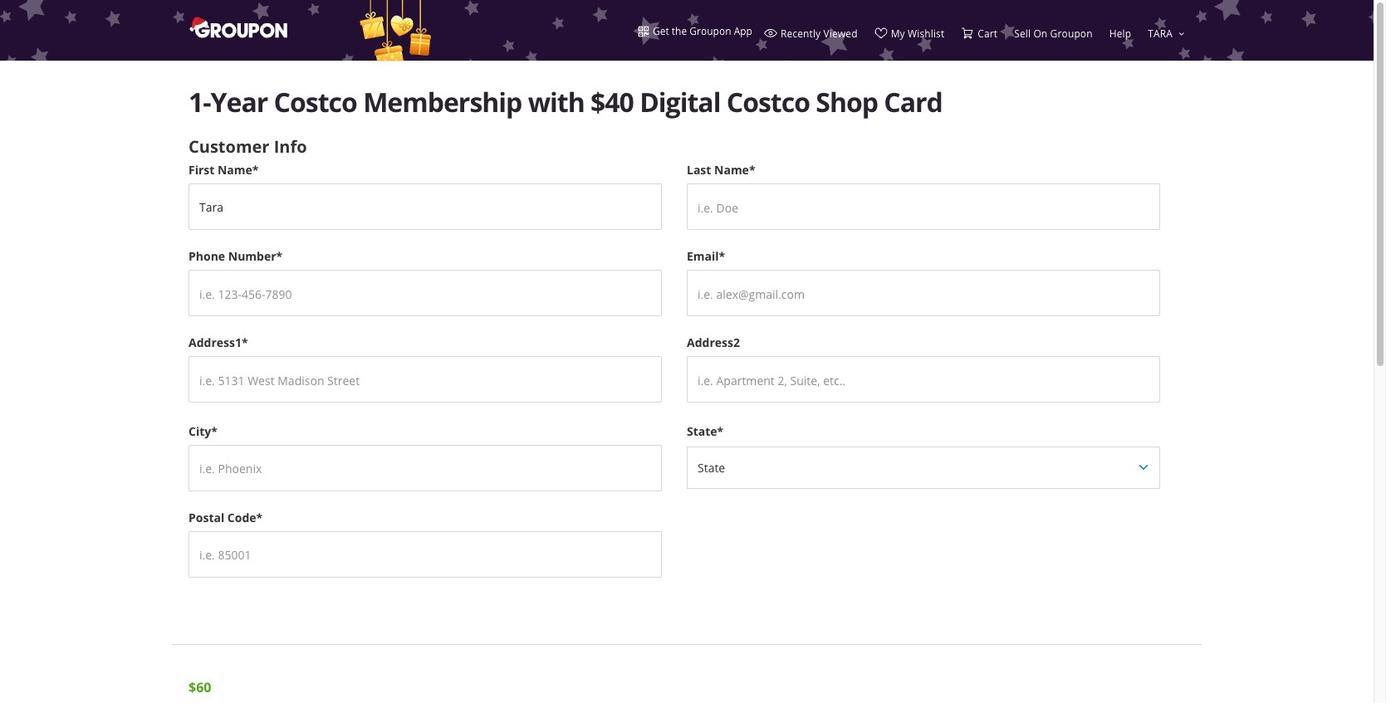 Task type: locate. For each thing, give the bounding box(es) containing it.
cart
[[978, 27, 998, 40]]

name* for first name*
[[218, 162, 259, 178]]

my wishlist
[[891, 27, 945, 40]]

recently viewed
[[781, 27, 858, 40]]

get
[[653, 24, 670, 37]]

i.e. alex@gmail.com text field
[[687, 270, 1161, 317]]

state
[[698, 460, 726, 476]]

number*
[[228, 248, 283, 264]]

i.e. 123-456-7890 text field
[[189, 270, 662, 317]]

$40
[[591, 84, 634, 120]]

1 name* from the left
[[218, 162, 259, 178]]

state*
[[687, 424, 724, 440]]

i.e. Phoenix text field
[[189, 445, 662, 492]]

i.e. Doe text field
[[687, 184, 1161, 230]]

1 costco from the left
[[274, 84, 357, 120]]

1 horizontal spatial groupon
[[1051, 27, 1093, 40]]

sell on groupon link
[[1015, 27, 1093, 46]]

groupon
[[690, 24, 732, 37], [1051, 27, 1093, 40]]

costco up info
[[274, 84, 357, 120]]

address2
[[687, 335, 740, 351]]

wishlist
[[908, 27, 945, 40]]

sell
[[1015, 27, 1031, 40]]

groupon image
[[189, 16, 291, 39]]

1 horizontal spatial costco
[[727, 84, 810, 120]]

0 horizontal spatial name*
[[218, 162, 259, 178]]

costco
[[274, 84, 357, 120], [727, 84, 810, 120]]

city*
[[189, 423, 218, 439]]

name* down customer
[[218, 162, 259, 178]]

code*
[[228, 510, 263, 526]]

2 name* from the left
[[715, 162, 756, 178]]

0 horizontal spatial groupon
[[690, 24, 732, 37]]

year
[[211, 84, 268, 120]]

$60
[[189, 679, 211, 697]]

get the groupon app
[[653, 24, 753, 37]]

0 horizontal spatial costco
[[274, 84, 357, 120]]

groupon right the
[[690, 24, 732, 37]]

customer info
[[189, 135, 307, 157]]

app
[[734, 24, 753, 37]]

name*
[[218, 162, 259, 178], [715, 162, 756, 178]]

phone
[[189, 248, 225, 264]]

groupon inside button
[[690, 24, 732, 37]]

groupon for on
[[1051, 27, 1093, 40]]

i.e. Joe text field
[[189, 184, 662, 230]]

1 horizontal spatial name*
[[715, 162, 756, 178]]

groupon inside 'link'
[[1051, 27, 1093, 40]]

recently viewed link
[[764, 27, 858, 46]]

name* for last name*
[[715, 162, 756, 178]]

tara
[[1149, 27, 1173, 40]]

2 costco from the left
[[727, 84, 810, 120]]

tara link
[[1149, 27, 1186, 46]]

first name*
[[189, 162, 259, 178]]

groupon right 'on'
[[1051, 27, 1093, 40]]

shop
[[816, 84, 878, 120]]

viewed
[[824, 27, 858, 40]]

the
[[672, 24, 687, 37]]

i.e. 85001 text field
[[189, 531, 662, 578]]

costco down app
[[727, 84, 810, 120]]

with
[[528, 84, 585, 120]]

on
[[1034, 27, 1048, 40]]

name* right last
[[715, 162, 756, 178]]



Task type: vqa. For each thing, say whether or not it's contained in the screenshot.
the rightmost GROUPON
yes



Task type: describe. For each thing, give the bounding box(es) containing it.
my
[[891, 27, 906, 40]]

help
[[1110, 27, 1132, 40]]

help link
[[1110, 27, 1132, 46]]

i.e. Apartment 2, Suite, etc.. text field
[[687, 357, 1161, 403]]

membership
[[363, 84, 522, 120]]

email*
[[687, 248, 726, 264]]

phone number*
[[189, 248, 283, 264]]

my wishlist link
[[875, 27, 945, 46]]

cart link
[[962, 27, 998, 40]]

get the groupon app button
[[638, 23, 753, 38]]

customer
[[189, 135, 270, 157]]

recently
[[781, 27, 821, 40]]

1-
[[189, 84, 211, 120]]

info
[[274, 135, 307, 157]]

digital
[[640, 84, 721, 120]]

sell on groupon
[[1015, 27, 1093, 40]]

last name*
[[687, 162, 756, 178]]

1-year costco membership with $40 digital costco shop card
[[189, 84, 943, 120]]

postal code*
[[189, 510, 263, 526]]

card
[[885, 84, 943, 120]]

i.e. 5131 West Madison Street text field
[[189, 357, 662, 403]]

address1*
[[189, 335, 248, 351]]

postal
[[189, 510, 225, 526]]

last
[[687, 162, 712, 178]]

first
[[189, 162, 215, 178]]

groupon for the
[[690, 24, 732, 37]]



